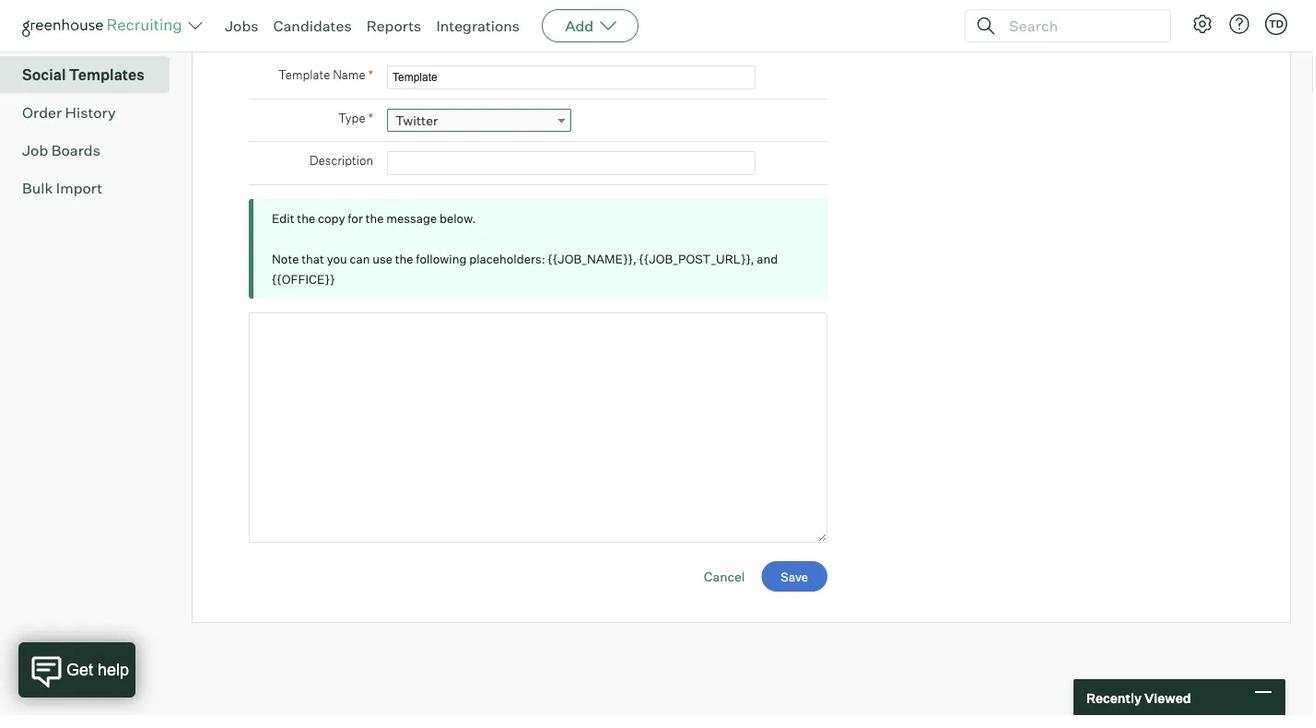 Task type: describe. For each thing, give the bounding box(es) containing it.
type *
[[338, 110, 373, 126]]

note that you can use the following placeholders:
[[272, 252, 548, 267]]

boards
[[51, 141, 100, 160]]

will
[[338, 32, 356, 47]]

social templates link
[[22, 64, 162, 86]]

order history
[[22, 103, 116, 122]]

{{office}}
[[272, 272, 335, 287]]

social templates
[[22, 66, 145, 84]]

2 * from the top
[[368, 110, 373, 126]]

below.
[[440, 211, 476, 226]]

name
[[333, 67, 366, 82]]

email
[[22, 28, 61, 46]]

job boards
[[22, 141, 100, 160]]

twitter
[[395, 113, 438, 129]]

greenhouse recruiting image
[[22, 15, 188, 37]]

by
[[513, 32, 527, 47]]

placeholders:
[[469, 252, 545, 267]]

this
[[216, 32, 240, 47]]

0 horizontal spatial the
[[297, 211, 315, 226]]

viewable
[[401, 32, 448, 47]]

reports link
[[367, 17, 422, 35]]

cancel
[[704, 568, 745, 585]]

recently viewed
[[1087, 690, 1191, 706]]

type
[[338, 110, 366, 125]]

td button
[[1262, 9, 1291, 39]]

templates for social templates
[[69, 66, 145, 84]]

{{job_name}},
[[548, 252, 637, 267]]

this custom template will only be viewable and usable by you.
[[216, 32, 553, 47]]

1 horizontal spatial the
[[366, 211, 384, 226]]

edit the copy for the message below.
[[272, 211, 476, 226]]

Search text field
[[1005, 12, 1154, 39]]

note
[[272, 252, 299, 267]]

template name *
[[278, 67, 373, 83]]

import
[[56, 179, 103, 197]]

following
[[416, 252, 467, 267]]

jobs link
[[225, 17, 259, 35]]

template
[[278, 67, 330, 82]]

integrations link
[[436, 17, 520, 35]]

add
[[565, 17, 594, 35]]

twitter link
[[387, 109, 572, 132]]

{{job_post_url}},
[[639, 252, 755, 267]]



Task type: vqa. For each thing, say whether or not it's contained in the screenshot.
THE HIRE
no



Task type: locate. For each thing, give the bounding box(es) containing it.
message
[[387, 211, 437, 226]]

be
[[384, 32, 398, 47]]

reports
[[367, 17, 422, 35]]

for
[[348, 211, 363, 226]]

Template Name text field
[[387, 66, 756, 90]]

1 horizontal spatial and
[[757, 252, 778, 267]]

1 vertical spatial and
[[757, 252, 778, 267]]

2 horizontal spatial the
[[395, 252, 413, 267]]

you.
[[529, 32, 553, 47]]

integrations
[[436, 17, 520, 35]]

td button
[[1266, 13, 1288, 35]]

templates up order history link
[[69, 66, 145, 84]]

can
[[350, 252, 370, 267]]

job
[[22, 141, 48, 160]]

candidates
[[273, 17, 352, 35]]

edit
[[272, 211, 295, 226]]

templates inside 'link'
[[64, 28, 137, 46]]

bulk
[[22, 179, 53, 197]]

jobs
[[225, 17, 259, 35]]

order
[[22, 103, 62, 122]]

you
[[327, 252, 347, 267]]

1 * from the top
[[368, 67, 373, 83]]

0 vertical spatial templates
[[64, 28, 137, 46]]

recently
[[1087, 690, 1142, 706]]

description
[[310, 153, 373, 167]]

email templates
[[22, 28, 137, 46]]

candidates link
[[273, 17, 352, 35]]

that
[[302, 252, 324, 267]]

template
[[286, 32, 335, 47]]

bulk import
[[22, 179, 103, 197]]

None submit
[[762, 562, 828, 592]]

and
[[451, 32, 472, 47], [757, 252, 778, 267]]

0 vertical spatial *
[[368, 67, 373, 83]]

social
[[22, 66, 66, 84]]

the right 'edit'
[[297, 211, 315, 226]]

1 vertical spatial *
[[368, 110, 373, 126]]

use
[[373, 252, 393, 267]]

add button
[[542, 9, 639, 42]]

copy
[[318, 211, 345, 226]]

the right use
[[395, 252, 413, 267]]

{{job_name}}, {{job_post_url}}, and {{office}}
[[272, 252, 778, 287]]

configure image
[[1192, 13, 1214, 35]]

order history link
[[22, 102, 162, 124]]

templates
[[64, 28, 137, 46], [69, 66, 145, 84]]

cancel link
[[704, 568, 745, 585]]

* right type
[[368, 110, 373, 126]]

templates up social templates link
[[64, 28, 137, 46]]

and right {{job_post_url}},
[[757, 252, 778, 267]]

0 vertical spatial and
[[451, 32, 472, 47]]

templates for email templates
[[64, 28, 137, 46]]

None text field
[[249, 313, 828, 543]]

only
[[358, 32, 381, 47]]

email templates link
[[22, 26, 162, 48]]

0 horizontal spatial and
[[451, 32, 472, 47]]

viewed
[[1145, 690, 1191, 706]]

custom
[[243, 32, 284, 47]]

td
[[1269, 18, 1284, 30]]

bulk import link
[[22, 177, 162, 199]]

the right for
[[366, 211, 384, 226]]

and left usable on the left top
[[451, 32, 472, 47]]

*
[[368, 67, 373, 83], [368, 110, 373, 126]]

1 vertical spatial templates
[[69, 66, 145, 84]]

Description text field
[[387, 151, 756, 175]]

usable
[[474, 32, 511, 47]]

and inside {{job_name}}, {{job_post_url}}, and {{office}}
[[757, 252, 778, 267]]

* right 'name'
[[368, 67, 373, 83]]

history
[[65, 103, 116, 122]]

the
[[297, 211, 315, 226], [366, 211, 384, 226], [395, 252, 413, 267]]

job boards link
[[22, 139, 162, 161]]



